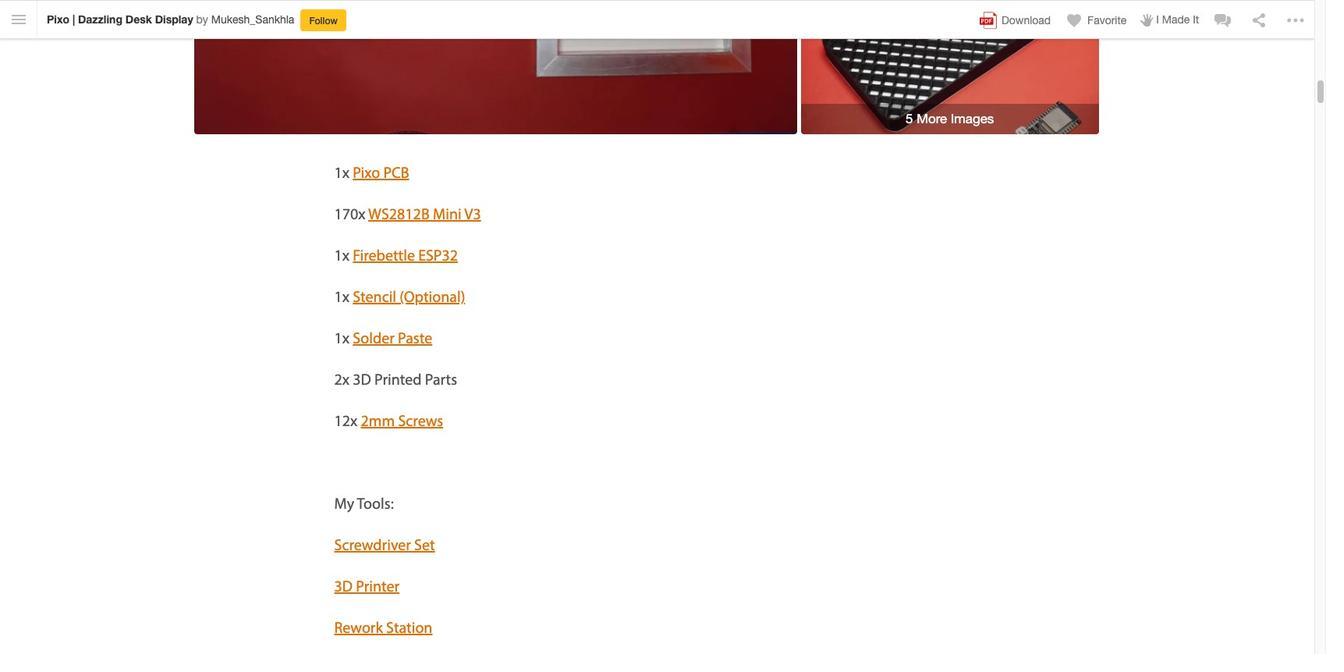 Task type: vqa. For each thing, say whether or not it's contained in the screenshot.


Task type: describe. For each thing, give the bounding box(es) containing it.
1x for 1x solder paste
[[334, 328, 350, 347]]

|
[[73, 12, 75, 26]]

170x
[[334, 204, 366, 223]]

printed
[[375, 369, 422, 389]]

v3
[[465, 204, 481, 223]]

i made it button
[[1140, 12, 1200, 27]]

1x for 1x pixo pcb
[[334, 162, 350, 182]]

(optional)
[[400, 287, 465, 306]]

0 vertical spatial 3d
[[353, 369, 371, 389]]

rework station
[[334, 617, 433, 637]]

firebettle esp32 link
[[353, 245, 458, 265]]

rework station link
[[334, 617, 433, 637]]

mukesh_sankhla link
[[211, 13, 295, 26]]

1 supplies image from the left
[[194, 0, 797, 134]]

12x 2mm screws
[[334, 411, 443, 430]]

download
[[1002, 13, 1051, 26]]

printer
[[356, 576, 400, 596]]

by
[[196, 13, 208, 26]]

2mm screws link
[[361, 411, 443, 430]]

1x stencil (optional)
[[334, 287, 465, 306]]

stencil (optional) link
[[353, 287, 465, 306]]

made
[[1163, 13, 1190, 26]]

ws2812b
[[368, 204, 430, 223]]

imadeit image
[[1140, 12, 1155, 23]]

esp32
[[418, 245, 458, 265]]

1x pixo pcb
[[334, 162, 409, 182]]

3d printer
[[334, 576, 400, 596]]

2mm
[[361, 411, 395, 430]]

170x ws2812b mini v3
[[334, 204, 481, 223]]

0 vertical spatial pixo
[[47, 12, 69, 26]]

my
[[334, 493, 354, 513]]

mini
[[433, 204, 462, 223]]

mukesh_sankhla
[[211, 13, 295, 26]]

1x firebettle esp32
[[334, 245, 458, 265]]

download button
[[979, 11, 1051, 30]]

solder
[[353, 328, 395, 347]]

dazzling
[[78, 12, 122, 26]]

solder paste link
[[353, 328, 433, 347]]



Task type: locate. For each thing, give the bounding box(es) containing it.
display
[[155, 12, 193, 26]]

firebettle
[[353, 245, 415, 265]]

i made it
[[1157, 13, 1200, 26]]

favorite
[[1088, 13, 1127, 26]]

1x for 1x stencil (optional)
[[334, 287, 350, 306]]

screws
[[398, 411, 443, 430]]

4 1x from the top
[[334, 328, 350, 347]]

parts
[[425, 369, 457, 389]]

1x left pixo pcb link
[[334, 162, 350, 182]]

pixo left pcb
[[353, 162, 380, 182]]

3 1x from the top
[[334, 287, 350, 306]]

ws2812b mini v3 link
[[368, 204, 481, 223]]

2x
[[334, 369, 350, 389]]

follow
[[309, 14, 338, 26]]

3d right 2x
[[353, 369, 371, 389]]

set
[[415, 535, 435, 554]]

pixo | dazzling desk display by mukesh_sankhla
[[47, 12, 295, 26]]

tools:
[[357, 493, 394, 513]]

1x
[[334, 162, 350, 182], [334, 245, 350, 265], [334, 287, 350, 306], [334, 328, 350, 347]]

favorite button
[[1065, 11, 1127, 30]]

supplies image
[[194, 0, 797, 134], [801, 0, 1099, 134]]

1 horizontal spatial pixo
[[353, 162, 380, 182]]

1x left the stencil
[[334, 287, 350, 306]]

1 vertical spatial 3d
[[334, 576, 353, 596]]

pixo left | on the top of the page
[[47, 12, 69, 26]]

5 more images
[[906, 111, 995, 126]]

0 horizontal spatial supplies image
[[194, 0, 797, 134]]

i
[[1157, 13, 1160, 26]]

images
[[951, 111, 995, 126]]

1x for 1x firebettle esp32
[[334, 245, 350, 265]]

my tools:
[[334, 493, 394, 513]]

screwdriver set link
[[334, 535, 435, 554]]

follow button
[[301, 10, 346, 32]]

0 horizontal spatial pixo
[[47, 12, 69, 26]]

pcb
[[384, 162, 409, 182]]

12x
[[334, 411, 358, 430]]

station
[[386, 617, 433, 637]]

3d printer link
[[334, 576, 400, 596]]

1 vertical spatial pixo
[[353, 162, 380, 182]]

pixo
[[47, 12, 69, 26], [353, 162, 380, 182]]

more
[[917, 111, 948, 126]]

1 horizontal spatial supplies image
[[801, 0, 1099, 134]]

it
[[1194, 13, 1200, 26]]

3d left printer
[[334, 576, 353, 596]]

screwdriver set
[[334, 535, 435, 554]]

rework
[[334, 617, 383, 637]]

2x 3d printed parts
[[334, 369, 457, 389]]

paste
[[398, 328, 433, 347]]

pixo pcb link
[[353, 162, 409, 182]]

2 supplies image from the left
[[801, 0, 1099, 134]]

1x left solder
[[334, 328, 350, 347]]

3d
[[353, 369, 371, 389], [334, 576, 353, 596]]

screwdriver
[[334, 535, 411, 554]]

desk
[[126, 12, 152, 26]]

stencil
[[353, 287, 397, 306]]

1x left firebettle
[[334, 245, 350, 265]]

5
[[906, 111, 913, 126]]

1 1x from the top
[[334, 162, 350, 182]]

1x solder paste
[[334, 328, 433, 347]]

2 1x from the top
[[334, 245, 350, 265]]



